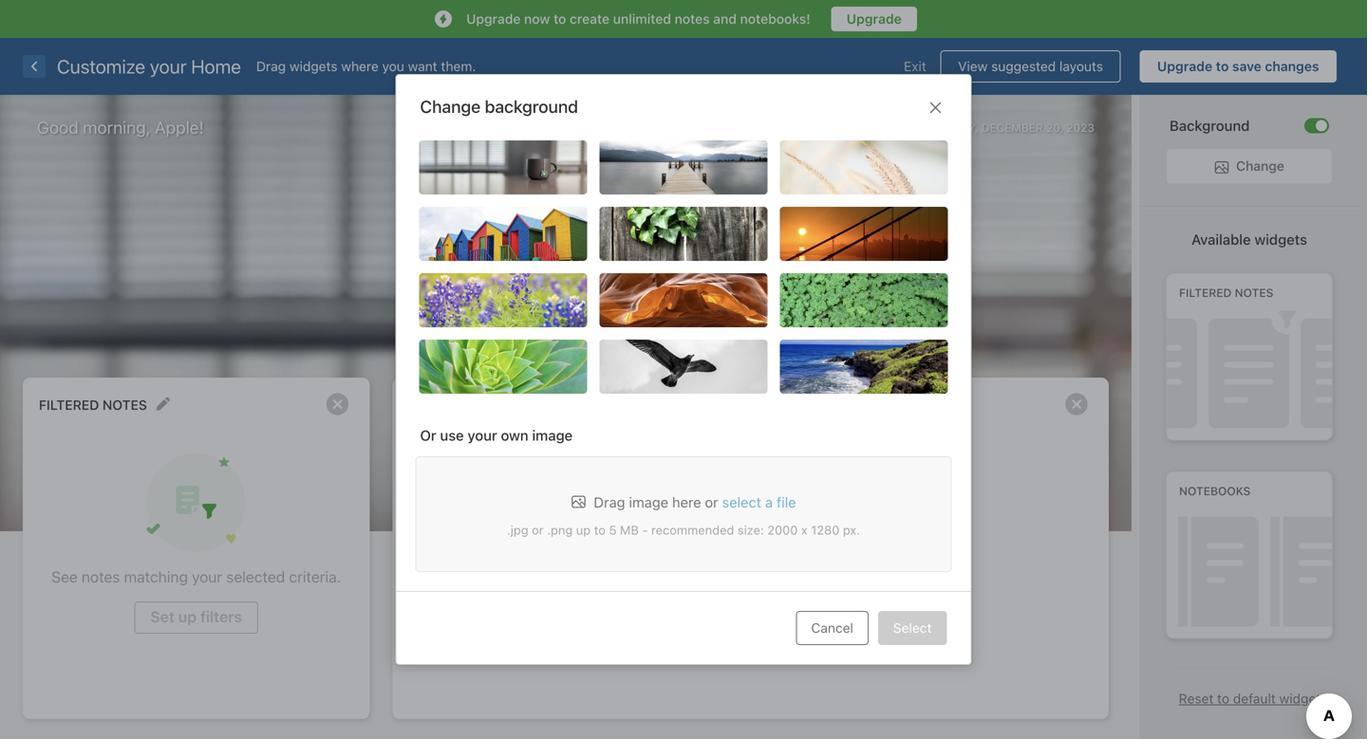 Task type: locate. For each thing, give the bounding box(es) containing it.
1280
[[811, 523, 840, 537]]

image
[[532, 427, 573, 444], [629, 494, 669, 511]]

upgrade inside button
[[1158, 58, 1213, 74]]

1 vertical spatial notes
[[103, 397, 147, 413]]

remove image
[[1058, 386, 1096, 424]]

drag
[[256, 58, 286, 74], [594, 494, 625, 511]]

upgrade for upgrade to save changes
[[1158, 58, 1213, 74]]

1 vertical spatial change
[[1237, 158, 1285, 174]]

1 vertical spatial filtered
[[39, 397, 99, 413]]

size:
[[738, 523, 764, 537]]

change down background
[[1237, 158, 1285, 174]]

1 vertical spatial image
[[629, 494, 669, 511]]

view suggested layouts
[[959, 58, 1104, 74]]

upgrade up exit button
[[847, 11, 902, 27]]

filtered notes down available
[[1180, 286, 1274, 299]]

widgets right available
[[1255, 231, 1308, 248]]

upgrade for upgrade now to create unlimited notes and notebooks!
[[467, 11, 521, 27]]

1 vertical spatial or
[[532, 523, 544, 537]]

.jpg or .png up to 5 mb - recommended size: 2000 x 1280 px.
[[507, 523, 861, 537]]

1 horizontal spatial or
[[705, 494, 719, 511]]

2000
[[768, 523, 798, 537]]

0 horizontal spatial filtered
[[39, 397, 99, 413]]

.png
[[547, 523, 573, 537]]

1 vertical spatial filtered notes
[[39, 397, 147, 413]]

upgrade left save
[[1158, 58, 1213, 74]]

widgets left where
[[290, 58, 338, 74]]

changes
[[1266, 58, 1320, 74]]

view suggested layouts button
[[941, 50, 1121, 83]]

image up the -
[[629, 494, 669, 511]]

0 vertical spatial your
[[150, 55, 187, 77]]

upgrade now to create unlimited notes and notebooks!
[[467, 11, 811, 27]]

drag right 'home'
[[256, 58, 286, 74]]

1 horizontal spatial filtered notes
[[1180, 286, 1274, 299]]

1 horizontal spatial notes
[[1235, 286, 1274, 299]]

your left 'home'
[[150, 55, 187, 77]]

edit widget title image
[[156, 397, 170, 411]]

notes down available widgets
[[1235, 286, 1274, 299]]

0 horizontal spatial change
[[420, 96, 481, 117]]

change
[[420, 96, 481, 117], [1237, 158, 1285, 174]]

widgets
[[290, 58, 338, 74], [1255, 231, 1308, 248], [1280, 691, 1328, 707]]

upgrade
[[467, 11, 521, 27], [847, 11, 902, 27], [1158, 58, 1213, 74]]

upgrade left now
[[467, 11, 521, 27]]

widgets right default at bottom
[[1280, 691, 1328, 707]]

available widgets
[[1192, 231, 1308, 248]]

to left save
[[1216, 58, 1229, 74]]

a
[[766, 494, 773, 511]]

notebooks
[[1180, 485, 1251, 498]]

0 vertical spatial filtered
[[1180, 286, 1232, 299]]

save
[[1233, 58, 1262, 74]]

-
[[642, 523, 648, 537]]

create
[[570, 11, 610, 27]]

reset
[[1179, 691, 1214, 707]]

2 vertical spatial widgets
[[1280, 691, 1328, 707]]

px.
[[843, 523, 861, 537]]

2 horizontal spatial upgrade
[[1158, 58, 1213, 74]]

1 vertical spatial drag
[[594, 494, 625, 511]]

apple!
[[155, 117, 204, 138]]

change inside 'button'
[[1237, 158, 1285, 174]]

change for change background
[[420, 96, 481, 117]]

notes
[[675, 11, 710, 27]]

1 horizontal spatial drag
[[594, 494, 625, 511]]

20,
[[1047, 121, 1064, 134]]

background
[[1170, 117, 1250, 134]]

0 vertical spatial drag
[[256, 58, 286, 74]]

want
[[408, 58, 438, 74]]

your right use on the left
[[468, 427, 497, 444]]

filtered notes
[[1180, 286, 1274, 299], [39, 397, 147, 413]]

upgrade for upgrade
[[847, 11, 902, 27]]

1 horizontal spatial change
[[1237, 158, 1285, 174]]

0 horizontal spatial drag
[[256, 58, 286, 74]]

to left 5
[[594, 523, 606, 537]]

image right own on the left of the page
[[532, 427, 573, 444]]

widgets for drag
[[290, 58, 338, 74]]

0 horizontal spatial upgrade
[[467, 11, 521, 27]]

own
[[501, 427, 529, 444]]

upgrade inside 'button'
[[847, 11, 902, 27]]

now
[[524, 11, 550, 27]]

to
[[554, 11, 566, 27], [1216, 58, 1229, 74], [594, 523, 606, 537], [1218, 691, 1230, 707]]

morning,
[[83, 117, 151, 138]]

cancel
[[812, 621, 854, 636]]

change down them.
[[420, 96, 481, 117]]

or use your own image
[[420, 427, 573, 444]]

filtered left edit widget title icon
[[39, 397, 99, 413]]

upgrade to save changes
[[1158, 58, 1320, 74]]

december
[[982, 121, 1044, 134]]

or
[[420, 427, 437, 444]]

notes
[[1235, 286, 1274, 299], [103, 397, 147, 413]]

you
[[382, 58, 405, 74]]

1 vertical spatial your
[[468, 427, 497, 444]]

or
[[705, 494, 719, 511], [532, 523, 544, 537]]

0 vertical spatial notes
[[1235, 286, 1274, 299]]

your
[[150, 55, 187, 77], [468, 427, 497, 444]]

0 horizontal spatial notes
[[103, 397, 147, 413]]

0 vertical spatial or
[[705, 494, 719, 511]]

0 vertical spatial change
[[420, 96, 481, 117]]

1 vertical spatial widgets
[[1255, 231, 1308, 248]]

to right now
[[554, 11, 566, 27]]

1 horizontal spatial upgrade
[[847, 11, 902, 27]]

cancel button
[[796, 612, 869, 646]]

x
[[802, 523, 808, 537]]

filtered
[[1180, 286, 1232, 299], [39, 397, 99, 413]]

filtered down available
[[1180, 286, 1232, 299]]

filtered inside button
[[39, 397, 99, 413]]

filtered notes left edit widget title icon
[[39, 397, 147, 413]]

drag up 5
[[594, 494, 625, 511]]

or right here
[[705, 494, 719, 511]]

0 horizontal spatial filtered notes
[[39, 397, 147, 413]]

notes left edit widget title icon
[[103, 397, 147, 413]]

select
[[894, 621, 932, 636]]

exit button
[[890, 50, 941, 83]]

use
[[440, 427, 464, 444]]

wednesday,
[[906, 121, 979, 134]]

or right ".jpg"
[[532, 523, 544, 537]]

and
[[714, 11, 737, 27]]

0 vertical spatial image
[[532, 427, 573, 444]]

recommended
[[652, 523, 735, 537]]

0 vertical spatial widgets
[[290, 58, 338, 74]]

view
[[959, 58, 988, 74]]

1 horizontal spatial filtered
[[1180, 286, 1232, 299]]

1 horizontal spatial your
[[468, 427, 497, 444]]

here
[[673, 494, 702, 511]]



Task type: describe. For each thing, give the bounding box(es) containing it.
to inside button
[[1216, 58, 1229, 74]]

notebooks!
[[740, 11, 811, 27]]

select button
[[878, 612, 947, 646]]

2023
[[1067, 121, 1095, 134]]

notes inside button
[[103, 397, 147, 413]]

0 horizontal spatial your
[[150, 55, 187, 77]]

filtered notes button
[[39, 392, 147, 417]]

upgrade to save changes button
[[1140, 50, 1337, 83]]

change for change
[[1237, 158, 1285, 174]]

select
[[722, 494, 762, 511]]

where
[[341, 58, 379, 74]]

them.
[[441, 58, 476, 74]]

available
[[1192, 231, 1251, 248]]

5
[[609, 523, 617, 537]]

default
[[1234, 691, 1276, 707]]

0 horizontal spatial or
[[532, 523, 544, 537]]

.jpg
[[507, 523, 529, 537]]

exit
[[904, 58, 927, 74]]

0 horizontal spatial image
[[532, 427, 573, 444]]

reset to default widgets
[[1179, 691, 1328, 707]]

drag for drag image here or select a file
[[594, 494, 625, 511]]

drag for drag widgets where you want them.
[[256, 58, 286, 74]]

reset to default widgets button
[[1179, 691, 1328, 707]]

home
[[191, 55, 241, 77]]

1 horizontal spatial image
[[629, 494, 669, 511]]

up
[[576, 523, 591, 537]]

file
[[777, 494, 797, 511]]

background
[[485, 96, 578, 117]]

widgets for available
[[1255, 231, 1308, 248]]

close image
[[925, 96, 947, 119]]

0 vertical spatial filtered notes
[[1180, 286, 1274, 299]]

good
[[37, 117, 79, 138]]

layouts
[[1060, 58, 1104, 74]]

customize your home
[[57, 55, 241, 77]]

good morning, apple!
[[37, 117, 204, 138]]

drag widgets where you want them.
[[256, 58, 476, 74]]

drag image here or select a file
[[594, 494, 797, 511]]

select a file button
[[722, 494, 797, 511]]

upgrade button
[[832, 7, 917, 31]]

customize
[[57, 55, 145, 77]]

to right reset
[[1218, 691, 1230, 707]]

change background
[[420, 96, 578, 117]]

suggested
[[992, 58, 1056, 74]]

wednesday, december 20, 2023
[[906, 121, 1095, 134]]

mb
[[620, 523, 639, 537]]

remove image
[[319, 386, 356, 424]]

change button
[[1167, 149, 1333, 184]]

unlimited
[[613, 11, 671, 27]]



Task type: vqa. For each thing, say whether or not it's contained in the screenshot.
THE "CHANGE" corresponding to Change
yes



